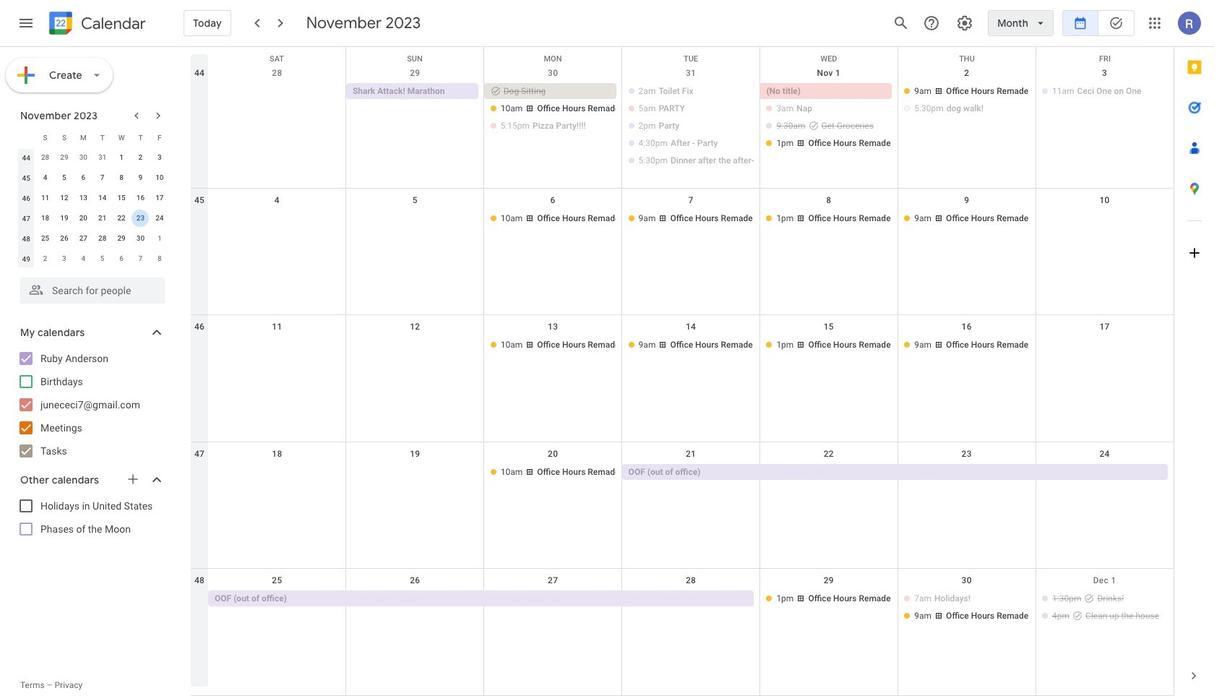 Task type: describe. For each thing, give the bounding box(es) containing it.
27 element
[[75, 230, 92, 247]]

5 element
[[56, 169, 73, 187]]

october 29 element
[[56, 149, 73, 166]]

heading inside calendar element
[[78, 15, 146, 32]]

my calendars list
[[3, 347, 179, 463]]

26 element
[[56, 230, 73, 247]]

9 element
[[132, 169, 149, 187]]

11 element
[[37, 189, 54, 207]]

add other calendars image
[[126, 472, 140, 487]]

15 element
[[113, 189, 130, 207]]

december 8 element
[[151, 250, 168, 267]]

18 element
[[37, 210, 54, 227]]

3 element
[[151, 149, 168, 166]]

october 30 element
[[75, 149, 92, 166]]

28 element
[[94, 230, 111, 247]]

13 element
[[75, 189, 92, 207]]

6 element
[[75, 169, 92, 187]]

17 element
[[151, 189, 168, 207]]

8 element
[[113, 169, 130, 187]]

29 element
[[113, 230, 130, 247]]

main drawer image
[[17, 14, 35, 32]]

october 28 element
[[37, 149, 54, 166]]

2 element
[[132, 149, 149, 166]]

december 3 element
[[56, 250, 73, 267]]

row group inside november 2023 grid
[[17, 147, 169, 269]]

Search for people text field
[[29, 278, 156, 304]]

december 1 element
[[151, 230, 168, 247]]

settings menu image
[[957, 14, 974, 32]]



Task type: vqa. For each thing, say whether or not it's contained in the screenshot.
the details inside the Anyone Can See All Event Details
no



Task type: locate. For each thing, give the bounding box(es) containing it.
grid
[[191, 47, 1174, 696]]

24 element
[[151, 210, 168, 227]]

10 element
[[151, 169, 168, 187]]

4 element
[[37, 169, 54, 187]]

tab list
[[1175, 47, 1215, 656]]

20 element
[[75, 210, 92, 227]]

19 element
[[56, 210, 73, 227]]

column header inside november 2023 grid
[[17, 127, 36, 147]]

row
[[191, 47, 1174, 69], [191, 61, 1174, 188], [17, 127, 169, 147], [17, 147, 169, 168], [17, 168, 169, 188], [17, 188, 169, 208], [191, 188, 1174, 315], [17, 208, 169, 228], [17, 228, 169, 249], [17, 249, 169, 269], [191, 315, 1174, 442], [191, 442, 1174, 569], [191, 569, 1174, 696]]

row group
[[17, 147, 169, 269]]

14 element
[[94, 189, 111, 207]]

cell inside november 2023 grid
[[131, 208, 150, 228]]

december 2 element
[[37, 250, 54, 267]]

cell
[[208, 83, 346, 170], [484, 83, 622, 170], [622, 83, 760, 170], [760, 83, 898, 170], [898, 83, 1036, 170], [131, 208, 150, 228], [208, 210, 346, 227], [346, 210, 484, 227], [1036, 210, 1174, 227], [208, 337, 346, 354], [346, 337, 484, 354], [1036, 337, 1174, 354], [208, 464, 346, 481], [346, 464, 484, 481], [760, 464, 898, 481], [898, 464, 1036, 481], [1036, 464, 1174, 481], [346, 591, 484, 626], [484, 591, 622, 626], [622, 591, 760, 626], [898, 591, 1036, 626], [1036, 591, 1174, 626]]

december 6 element
[[113, 250, 130, 267]]

7 element
[[94, 169, 111, 187]]

1 element
[[113, 149, 130, 166]]

23 element
[[132, 210, 149, 227]]

column header
[[17, 127, 36, 147]]

calendar element
[[46, 9, 146, 40]]

25 element
[[37, 230, 54, 247]]

other calendars list
[[3, 495, 179, 541]]

heading
[[78, 15, 146, 32]]

november 2023 grid
[[14, 127, 169, 269]]

22 element
[[113, 210, 130, 227]]

16 element
[[132, 189, 149, 207]]

21 element
[[94, 210, 111, 227]]

30 element
[[132, 230, 149, 247]]

october 31 element
[[94, 149, 111, 166]]

12 element
[[56, 189, 73, 207]]

december 4 element
[[75, 250, 92, 267]]

december 5 element
[[94, 250, 111, 267]]

december 7 element
[[132, 250, 149, 267]]

None search field
[[0, 272, 179, 304]]



